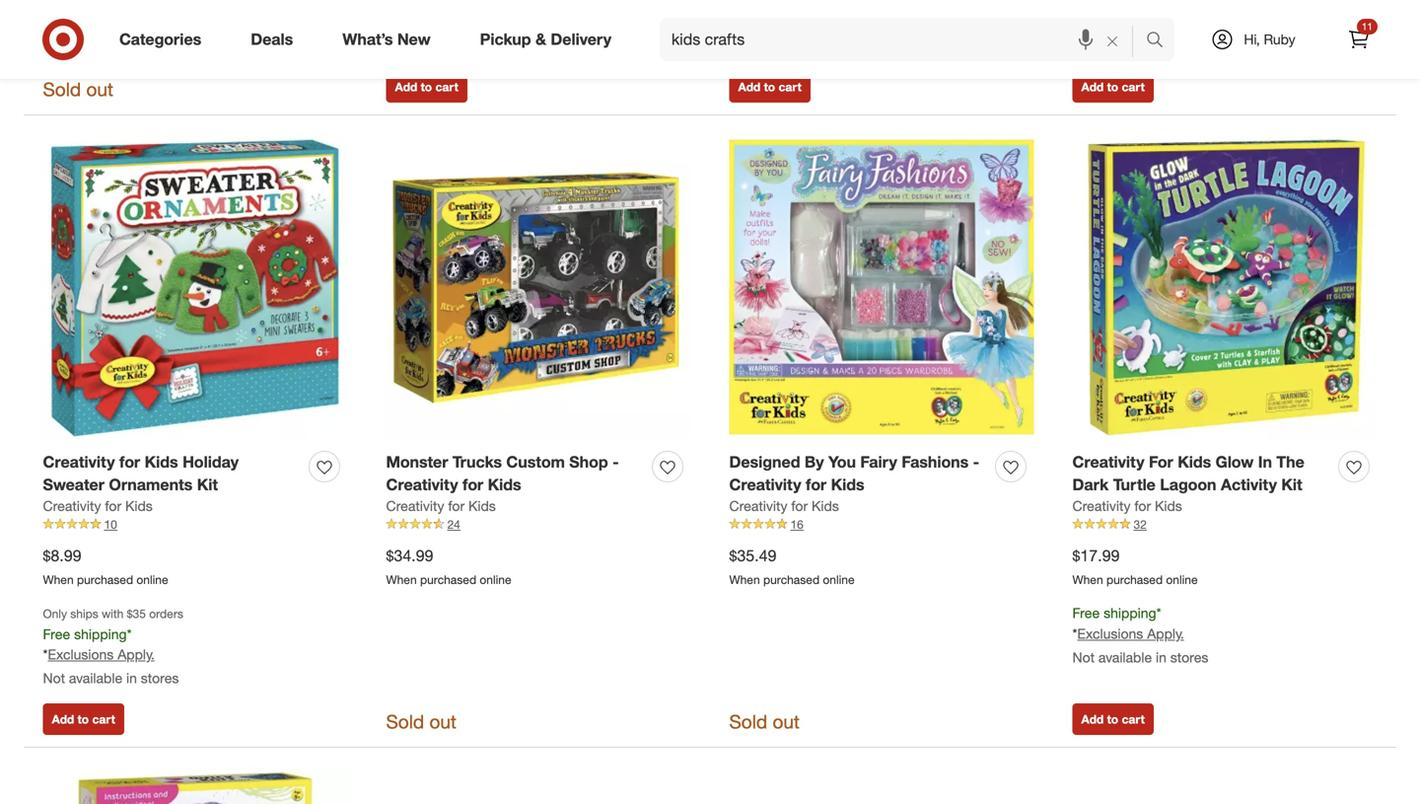 Task type: locate. For each thing, give the bounding box(es) containing it.
$35
[[127, 607, 146, 621]]

deals
[[251, 30, 293, 49]]

orders
[[149, 607, 183, 621]]

3 creativity for kids from the left
[[730, 497, 839, 514]]

deals link
[[234, 18, 318, 61]]

1 purchased from the left
[[77, 572, 133, 587]]

when inside $34.99 when purchased online
[[386, 572, 417, 587]]

creativity
[[43, 453, 115, 472], [1073, 453, 1145, 472], [386, 475, 458, 494], [730, 475, 802, 494], [43, 497, 101, 514], [386, 497, 445, 514], [730, 497, 788, 514], [1073, 497, 1131, 514]]

available inside only ships with $35 orders free shipping * * exclusions apply. not available in stores
[[69, 670, 122, 687]]

kids up ornaments
[[145, 453, 178, 472]]

24
[[447, 517, 461, 532]]

1 horizontal spatial free
[[1073, 605, 1100, 622]]

1 horizontal spatial kit
[[1282, 475, 1303, 494]]

free down only
[[43, 625, 70, 643]]

1 vertical spatial shipping
[[74, 625, 127, 643]]

shop
[[570, 453, 609, 472]]

kids down the monster trucks custom shop - creativity for kids
[[469, 497, 496, 514]]

kids inside designed by you fairy fashions - creativity for kids
[[831, 475, 865, 494]]

trucks
[[453, 453, 502, 472]]

2 horizontal spatial sold out
[[730, 711, 800, 733]]

shipping inside only ships with $35 orders free shipping * * exclusions apply. not available in stores
[[74, 625, 127, 643]]

when for $34.99
[[386, 572, 417, 587]]

online for $17.99
[[1167, 572, 1198, 587]]

- right fashions
[[974, 453, 980, 472]]

creativity for kids up the 24
[[386, 497, 496, 514]]

0 horizontal spatial out
[[86, 78, 113, 101]]

0 vertical spatial shipping
[[1104, 605, 1157, 622]]

1 horizontal spatial shipping
[[1104, 605, 1157, 622]]

kids up 'lagoon'
[[1178, 453, 1212, 472]]

online up orders
[[137, 572, 168, 587]]

ships
[[70, 607, 98, 621]]

2 horizontal spatial sold
[[730, 711, 768, 733]]

3 creativity for kids link from the left
[[730, 496, 839, 516]]

when inside $17.99 when purchased online
[[1073, 572, 1104, 587]]

creativity for kids link for trucks
[[386, 496, 496, 516]]

the
[[1277, 453, 1305, 472]]

purchased inside "$35.49 when purchased online"
[[764, 572, 820, 587]]

holiday
[[183, 453, 239, 472]]

*
[[730, 14, 735, 31], [1073, 14, 1078, 31], [1157, 605, 1162, 622], [1073, 625, 1078, 642], [127, 625, 132, 643], [43, 646, 48, 663]]

creativity for kids
[[43, 497, 153, 514], [386, 497, 496, 514], [730, 497, 839, 514], [1073, 497, 1183, 514]]

shipping
[[1104, 605, 1157, 622], [74, 625, 127, 643]]

1 horizontal spatial sold out
[[386, 711, 457, 733]]

online
[[137, 572, 168, 587], [480, 572, 512, 587], [823, 572, 855, 587], [1167, 572, 1198, 587]]

online down 24 link
[[480, 572, 512, 587]]

when down $34.99
[[386, 572, 417, 587]]

with
[[102, 607, 124, 621]]

pickup & delivery link
[[463, 18, 636, 61]]

purchased for $35.49
[[764, 572, 820, 587]]

kids down designed by you fairy fashions - creativity for kids
[[812, 497, 839, 514]]

1 creativity for kids from the left
[[43, 497, 153, 514]]

purchased up with
[[77, 572, 133, 587]]

purchased down $17.99
[[1107, 572, 1163, 587]]

16 link
[[730, 516, 1035, 533]]

purchased for $34.99
[[420, 572, 477, 587]]

apply. inside free shipping * * exclusions apply. not available in stores
[[1148, 625, 1185, 642]]

creativity for kids link
[[43, 496, 153, 516], [386, 496, 496, 516], [730, 496, 839, 516], [1073, 496, 1183, 516]]

sold out element
[[43, 76, 113, 103], [386, 709, 457, 735], [730, 709, 800, 735]]

kids down you
[[831, 475, 865, 494]]

kids inside creativity for kids glow in the dark turtle lagoon activity kit
[[1178, 453, 1212, 472]]

creativity for kids for for
[[1073, 497, 1183, 514]]

purchased inside $17.99 when purchased online
[[1107, 572, 1163, 587]]

exclusions
[[735, 14, 801, 31], [1078, 14, 1144, 31], [1078, 625, 1144, 642], [48, 646, 114, 663]]

only ships with $35 orders free shipping * * exclusions apply. not available in stores
[[43, 607, 183, 687]]

creativity for kids up 10
[[43, 497, 153, 514]]

sold out element for monster trucks custom shop - creativity for kids
[[386, 709, 457, 735]]

pickup
[[480, 30, 531, 49]]

when down $35.49
[[730, 572, 760, 587]]

-
[[613, 453, 619, 472], [974, 453, 980, 472]]

2 creativity for kids from the left
[[386, 497, 496, 514]]

2 kit from the left
[[1282, 475, 1303, 494]]

online inside "$35.49 when purchased online"
[[823, 572, 855, 587]]

online up free shipping * * exclusions apply. not available in stores
[[1167, 572, 1198, 587]]

online inside $8.99 when purchased online
[[137, 572, 168, 587]]

1 creativity for kids link from the left
[[43, 496, 153, 516]]

stores inside only ships with $35 orders free shipping * * exclusions apply. not available in stores
[[141, 670, 179, 687]]

when for $35.49
[[730, 572, 760, 587]]

kids down "trucks"
[[488, 475, 522, 494]]

0 horizontal spatial sold
[[43, 78, 81, 101]]

quick knit button scarf - creativity for kids image
[[43, 767, 348, 804], [43, 767, 348, 804]]

2 horizontal spatial sold out element
[[730, 709, 800, 735]]

2 - from the left
[[974, 453, 980, 472]]

not available in stores
[[386, 37, 522, 54]]

sold for monster trucks custom shop - creativity for kids
[[386, 711, 424, 733]]

free shipping * * exclusions apply. not available in stores
[[1073, 605, 1209, 666]]

what's new link
[[326, 18, 456, 61]]

online inside $34.99 when purchased online
[[480, 572, 512, 587]]

in
[[1259, 453, 1273, 472]]

when down $17.99
[[1073, 572, 1104, 587]]

2 * exclusions apply. not available in stores from the left
[[1073, 14, 1209, 54]]

- right shop
[[613, 453, 619, 472]]

creativity for kids link up 16
[[730, 496, 839, 516]]

1 horizontal spatial sold
[[386, 711, 424, 733]]

creativity for kids link up 32
[[1073, 496, 1183, 516]]

0 horizontal spatial sold out
[[43, 78, 113, 101]]

sold
[[43, 78, 81, 101], [386, 711, 424, 733], [730, 711, 768, 733]]

4 online from the left
[[1167, 572, 1198, 587]]

1 kit from the left
[[197, 475, 218, 494]]

glow
[[1216, 453, 1254, 472]]

creativity for kids for by
[[730, 497, 839, 514]]

0 horizontal spatial free
[[43, 625, 70, 643]]

for
[[119, 453, 140, 472], [463, 475, 484, 494], [806, 475, 827, 494], [105, 497, 122, 514], [448, 497, 465, 514], [792, 497, 808, 514], [1135, 497, 1152, 514]]

exclusions inside only ships with $35 orders free shipping * * exclusions apply. not available in stores
[[48, 646, 114, 663]]

to
[[421, 80, 432, 94], [764, 80, 776, 94], [1108, 80, 1119, 94], [78, 712, 89, 727], [1108, 712, 1119, 727]]

1 horizontal spatial -
[[974, 453, 980, 472]]

shipping down $17.99 when purchased online
[[1104, 605, 1157, 622]]

4 creativity for kids from the left
[[1073, 497, 1183, 514]]

2 horizontal spatial out
[[773, 711, 800, 733]]

1 horizontal spatial * exclusions apply. not available in stores
[[1073, 14, 1209, 54]]

4 purchased from the left
[[1107, 572, 1163, 587]]

purchased down $34.99
[[420, 572, 477, 587]]

kit
[[197, 475, 218, 494], [1282, 475, 1303, 494]]

dark
[[1073, 475, 1109, 494]]

creativity for kids link for by
[[730, 496, 839, 516]]

creativity for kids for for
[[43, 497, 153, 514]]

11
[[1363, 20, 1374, 33]]

sold out element for designed by you fairy fashions - creativity for kids
[[730, 709, 800, 735]]

3 online from the left
[[823, 572, 855, 587]]

3 when from the left
[[730, 572, 760, 587]]

sold out
[[43, 78, 113, 101], [386, 711, 457, 733], [730, 711, 800, 733]]

for up 10
[[105, 497, 122, 514]]

3 purchased from the left
[[764, 572, 820, 587]]

kit down holiday at the bottom of page
[[197, 475, 218, 494]]

purchased
[[77, 572, 133, 587], [420, 572, 477, 587], [764, 572, 820, 587], [1107, 572, 1163, 587]]

kids
[[145, 453, 178, 472], [1178, 453, 1212, 472], [488, 475, 522, 494], [831, 475, 865, 494], [125, 497, 153, 514], [469, 497, 496, 514], [812, 497, 839, 514], [1156, 497, 1183, 514]]

in
[[470, 37, 480, 54], [813, 37, 824, 54], [1156, 37, 1167, 54], [1156, 649, 1167, 666], [126, 670, 137, 687]]

creativity for kids down turtle
[[1073, 497, 1183, 514]]

available
[[412, 37, 466, 54], [756, 37, 809, 54], [1099, 37, 1153, 54], [1099, 649, 1153, 666], [69, 670, 122, 687]]

kids down 'lagoon'
[[1156, 497, 1183, 514]]

32
[[1134, 517, 1147, 532]]

when inside "$35.49 when purchased online"
[[730, 572, 760, 587]]

2 creativity for kids link from the left
[[386, 496, 496, 516]]

2 online from the left
[[480, 572, 512, 587]]

creativity for kids up 16
[[730, 497, 839, 514]]

24 link
[[386, 516, 691, 533]]

$17.99
[[1073, 546, 1120, 565]]

4 creativity for kids link from the left
[[1073, 496, 1183, 516]]

online down 16 link
[[823, 572, 855, 587]]

creativity for kids link up 10
[[43, 496, 153, 516]]

when inside $8.99 when purchased online
[[43, 572, 74, 587]]

free
[[1073, 605, 1100, 622], [43, 625, 70, 643]]

32 link
[[1073, 516, 1378, 533]]

creativity for kids link up the 24
[[386, 496, 496, 516]]

1 * exclusions apply. not available in stores from the left
[[730, 14, 866, 54]]

1 - from the left
[[613, 453, 619, 472]]

for down "trucks"
[[463, 475, 484, 494]]

0 horizontal spatial * exclusions apply. not available in stores
[[730, 14, 866, 54]]

when for $17.99
[[1073, 572, 1104, 587]]

free down $17.99
[[1073, 605, 1100, 622]]

0 horizontal spatial shipping
[[74, 625, 127, 643]]

designed by you fairy fashions - creativity for kids image
[[730, 135, 1035, 440], [730, 135, 1035, 440]]

add to cart button
[[386, 71, 468, 103], [730, 71, 811, 103], [1073, 71, 1154, 103], [43, 704, 124, 735], [1073, 704, 1154, 735]]

sold for designed by you fairy fashions - creativity for kids
[[730, 711, 768, 733]]

1 vertical spatial free
[[43, 625, 70, 643]]

1 when from the left
[[43, 572, 74, 587]]

creativity for kids holiday sweater ornaments kit image
[[43, 135, 348, 440], [43, 135, 348, 440]]

free inside free shipping * * exclusions apply. not available in stores
[[1073, 605, 1100, 622]]

when
[[43, 572, 74, 587], [386, 572, 417, 587], [730, 572, 760, 587], [1073, 572, 1104, 587]]

kit down the
[[1282, 475, 1303, 494]]

categories link
[[103, 18, 226, 61]]

online inside $17.99 when purchased online
[[1167, 572, 1198, 587]]

0 vertical spatial free
[[1073, 605, 1100, 622]]

not
[[386, 37, 409, 54], [730, 37, 752, 54], [1073, 37, 1095, 54], [1073, 649, 1095, 666], [43, 670, 65, 687]]

for up ornaments
[[119, 453, 140, 472]]

0 horizontal spatial -
[[613, 453, 619, 472]]

1 horizontal spatial sold out element
[[386, 709, 457, 735]]

1 online from the left
[[137, 572, 168, 587]]

2 when from the left
[[386, 572, 417, 587]]

out for monster trucks custom shop - creativity for kids
[[430, 711, 457, 733]]

purchased inside $34.99 when purchased online
[[420, 572, 477, 587]]

purchased inside $8.99 when purchased online
[[77, 572, 133, 587]]

fairy
[[861, 453, 898, 472]]

only
[[43, 607, 67, 621]]

0 horizontal spatial kit
[[197, 475, 218, 494]]

What can we help you find? suggestions appear below search field
[[660, 18, 1152, 61]]

out
[[86, 78, 113, 101], [430, 711, 457, 733], [773, 711, 800, 733]]

when for $8.99
[[43, 572, 74, 587]]

2 purchased from the left
[[420, 572, 477, 587]]

creativity for kids glow in the dark turtle lagoon activity kit link
[[1073, 451, 1332, 496]]

hi,
[[1245, 31, 1261, 48]]

add to cart
[[395, 80, 459, 94], [739, 80, 802, 94], [1082, 80, 1145, 94], [52, 712, 115, 727], [1082, 712, 1145, 727]]

4 when from the left
[[1073, 572, 1104, 587]]

exclusions inside free shipping * * exclusions apply. not available in stores
[[1078, 625, 1144, 642]]

what's
[[343, 30, 393, 49]]

purchased for $17.99
[[1107, 572, 1163, 587]]

sold out for monster trucks custom shop - creativity for kids
[[386, 711, 457, 733]]

$35.49 when purchased online
[[730, 546, 855, 587]]

* exclusions apply. not available in stores
[[730, 14, 866, 54], [1073, 14, 1209, 54]]

monster trucks custom shop - creativity for kids image
[[386, 135, 691, 440], [386, 135, 691, 440]]

1 horizontal spatial out
[[430, 711, 457, 733]]

creativity for kids glow in the dark turtle lagoon activity kit image
[[1073, 135, 1378, 440], [1073, 135, 1378, 440]]

exclusions apply. link
[[735, 14, 841, 31], [1078, 14, 1185, 31], [1078, 625, 1185, 642], [48, 646, 155, 663]]

apply.
[[804, 14, 841, 31], [1148, 14, 1185, 31], [1148, 625, 1185, 642], [118, 646, 155, 663]]

add
[[395, 80, 418, 94], [739, 80, 761, 94], [1082, 80, 1104, 94], [52, 712, 74, 727], [1082, 712, 1104, 727]]

shipping down with
[[74, 625, 127, 643]]

monster trucks custom shop - creativity for kids
[[386, 453, 619, 494]]

free inside only ships with $35 orders free shipping * * exclusions apply. not available in stores
[[43, 625, 70, 643]]

for up the 24
[[448, 497, 465, 514]]

purchased down $35.49
[[764, 572, 820, 587]]

for down by
[[806, 475, 827, 494]]

when down $8.99
[[43, 572, 74, 587]]

cart
[[436, 80, 459, 94], [779, 80, 802, 94], [1122, 80, 1145, 94], [92, 712, 115, 727], [1122, 712, 1145, 727]]

creativity for kids link for for
[[1073, 496, 1183, 516]]

custom
[[507, 453, 565, 472]]

stores
[[484, 37, 522, 54], [828, 37, 866, 54], [1171, 37, 1209, 54], [1171, 649, 1209, 666], [141, 670, 179, 687]]

shipping inside free shipping * * exclusions apply. not available in stores
[[1104, 605, 1157, 622]]



Task type: vqa. For each thing, say whether or not it's contained in the screenshot.
Weekly on the top of the page
no



Task type: describe. For each thing, give the bounding box(es) containing it.
available inside free shipping * * exclusions apply. not available in stores
[[1099, 649, 1153, 666]]

for up 32
[[1135, 497, 1152, 514]]

0 horizontal spatial sold out element
[[43, 76, 113, 103]]

pickup & delivery
[[480, 30, 612, 49]]

kids inside creativity for kids holiday sweater ornaments kit
[[145, 453, 178, 472]]

activity
[[1222, 475, 1278, 494]]

ruby
[[1265, 31, 1296, 48]]

purchased for $8.99
[[77, 572, 133, 587]]

search
[[1138, 32, 1185, 51]]

$8.99 when purchased online
[[43, 546, 168, 587]]

creativity inside creativity for kids glow in the dark turtle lagoon activity kit
[[1073, 453, 1145, 472]]

sweater
[[43, 475, 105, 494]]

creativity inside creativity for kids holiday sweater ornaments kit
[[43, 453, 115, 472]]

$35.49
[[730, 546, 777, 565]]

not inside only ships with $35 orders free shipping * * exclusions apply. not available in stores
[[43, 670, 65, 687]]

- inside the monster trucks custom shop - creativity for kids
[[613, 453, 619, 472]]

monster
[[386, 453, 448, 472]]

kit inside creativity for kids holiday sweater ornaments kit
[[197, 475, 218, 494]]

fashions
[[902, 453, 969, 472]]

turtle
[[1114, 475, 1156, 494]]

what's new
[[343, 30, 431, 49]]

for inside creativity for kids holiday sweater ornaments kit
[[119, 453, 140, 472]]

designed by you fairy fashions - creativity for kids
[[730, 453, 980, 494]]

10
[[104, 517, 117, 532]]

for up 16
[[792, 497, 808, 514]]

$34.99 when purchased online
[[386, 546, 512, 587]]

creativity inside designed by you fairy fashions - creativity for kids
[[730, 475, 802, 494]]

online for $34.99
[[480, 572, 512, 587]]

not inside free shipping * * exclusions apply. not available in stores
[[1073, 649, 1095, 666]]

creativity inside the monster trucks custom shop - creativity for kids
[[386, 475, 458, 494]]

monster trucks custom shop - creativity for kids link
[[386, 451, 645, 496]]

$34.99
[[386, 546, 434, 565]]

for inside the monster trucks custom shop - creativity for kids
[[463, 475, 484, 494]]

hi, ruby
[[1245, 31, 1296, 48]]

- inside designed by you fairy fashions - creativity for kids
[[974, 453, 980, 472]]

creativity for kids holiday sweater ornaments kit
[[43, 453, 239, 494]]

kit inside creativity for kids glow in the dark turtle lagoon activity kit
[[1282, 475, 1303, 494]]

online for $35.49
[[823, 572, 855, 587]]

kids down ornaments
[[125, 497, 153, 514]]

&
[[536, 30, 547, 49]]

designed
[[730, 453, 801, 472]]

creativity for kids link for for
[[43, 496, 153, 516]]

apply. inside only ships with $35 orders free shipping * * exclusions apply. not available in stores
[[118, 646, 155, 663]]

for
[[1150, 453, 1174, 472]]

10 link
[[43, 516, 348, 533]]

kids inside the monster trucks custom shop - creativity for kids
[[488, 475, 522, 494]]

stores inside free shipping * * exclusions apply. not available in stores
[[1171, 649, 1209, 666]]

delivery
[[551, 30, 612, 49]]

ornaments
[[109, 475, 193, 494]]

16
[[791, 517, 804, 532]]

$17.99 when purchased online
[[1073, 546, 1198, 587]]

online for $8.99
[[137, 572, 168, 587]]

creativity for kids for trucks
[[386, 497, 496, 514]]

designed by you fairy fashions - creativity for kids link
[[730, 451, 988, 496]]

out for designed by you fairy fashions - creativity for kids
[[773, 711, 800, 733]]

creativity for kids holiday sweater ornaments kit link
[[43, 451, 301, 496]]

categories
[[119, 30, 202, 49]]

$8.99
[[43, 546, 81, 565]]

sold out for designed by you fairy fashions - creativity for kids
[[730, 711, 800, 733]]

in inside only ships with $35 orders free shipping * * exclusions apply. not available in stores
[[126, 670, 137, 687]]

lagoon
[[1161, 475, 1217, 494]]

creativity for kids glow in the dark turtle lagoon activity kit
[[1073, 453, 1305, 494]]

new
[[398, 30, 431, 49]]

by
[[805, 453, 824, 472]]

for inside designed by you fairy fashions - creativity for kids
[[806, 475, 827, 494]]

in inside free shipping * * exclusions apply. not available in stores
[[1156, 649, 1167, 666]]

11 link
[[1338, 18, 1381, 61]]

you
[[829, 453, 856, 472]]

search button
[[1138, 18, 1185, 65]]



